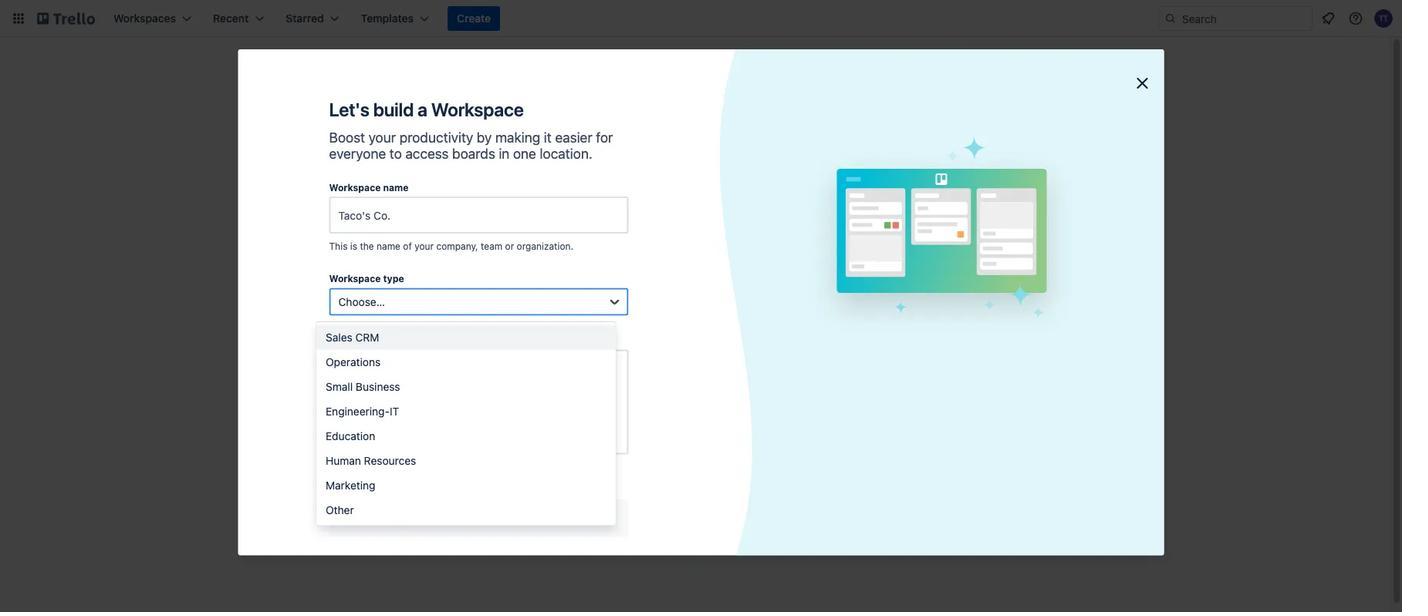 Task type: describe. For each thing, give the bounding box(es) containing it.
home link
[[266, 130, 463, 157]]

organization.
[[517, 241, 573, 252]]

start
[[278, 456, 303, 468]]

got it! dismiss this. button
[[523, 327, 822, 352]]

place
[[632, 213, 659, 225]]

of
[[403, 241, 412, 252]]

templates
[[297, 106, 349, 119]]

business
[[356, 380, 400, 393]]

human resources
[[326, 454, 416, 467]]

got it! dismiss this.
[[624, 333, 721, 346]]

everyone
[[329, 145, 386, 162]]

to
[[389, 145, 402, 162]]

by
[[477, 129, 492, 145]]

project
[[949, 148, 987, 161]]

your inside button
[[663, 293, 686, 306]]

anything
[[675, 187, 727, 202]]

settings link
[[266, 337, 463, 362]]

start free trial button
[[278, 454, 347, 470]]

boost
[[329, 129, 365, 145]]

premium
[[329, 377, 375, 390]]

crm
[[355, 331, 379, 344]]

workspace description optional
[[329, 335, 474, 346]]

Search field
[[1177, 7, 1312, 30]]

board for create a board
[[955, 271, 984, 284]]

boards link
[[266, 226, 463, 251]]

0 vertical spatial the
[[360, 241, 374, 252]]

organize anything
[[618, 187, 727, 202]]

trello inside try trello premium get unlimited boards, all the views, unlimited automation, and more.
[[298, 377, 326, 390]]

create a board
[[910, 271, 984, 284]]

making
[[495, 129, 540, 145]]

workspace
[[979, 193, 1026, 204]]

automation,
[[361, 412, 420, 425]]

is
[[350, 241, 357, 252]]

jeremy
[[910, 193, 942, 204]]

0 vertical spatial unlimited
[[299, 397, 345, 410]]

create your board button
[[523, 287, 822, 312]]

boost your productivity by making it easier for everyone to access boards in one location.
[[329, 129, 613, 162]]

views,
[[278, 412, 309, 425]]

highlights
[[321, 260, 372, 272]]

with inside get your members on board with a few words about your workspace.
[[454, 462, 472, 473]]

highlights link
[[266, 254, 463, 279]]

0 vertical spatial a
[[417, 99, 427, 120]]

beyond
[[910, 179, 950, 192]]

a inside get your members on board with a few words about your workspace.
[[475, 462, 480, 473]]

access
[[405, 145, 449, 162]]

get your members on board with a few words about your workspace.
[[329, 462, 577, 489]]

sales crm
[[326, 331, 379, 344]]

things
[[749, 213, 780, 225]]

operations
[[326, 356, 381, 368]]

board
[[990, 148, 1022, 161]]

views
[[321, 287, 351, 300]]

start
[[684, 213, 707, 225]]

1 vertical spatial name
[[377, 241, 400, 252]]

get inside try trello premium get unlimited boards, all the views, unlimited automation, and more.
[[278, 397, 296, 410]]

free
[[305, 456, 325, 468]]

try trello premium get unlimited boards, all the views, unlimited automation, and more.
[[278, 377, 441, 441]]

views link
[[266, 282, 463, 306]]

boards
[[452, 145, 495, 162]]

in inside boost your productivity by making it easier for everyone to access boards in one location.
[[499, 145, 510, 162]]

engineering-it
[[326, 405, 399, 418]]

with inside put everything in one place and start moving things forward with your first trello board!
[[606, 228, 627, 241]]

add image
[[439, 313, 457, 331]]

let's
[[329, 99, 369, 120]]

it
[[544, 129, 552, 145]]

organize
[[618, 187, 672, 202]]

open information menu image
[[1348, 11, 1363, 26]]

Our team organizes everything here. text field
[[329, 350, 629, 455]]

What are you working on? text field
[[523, 250, 822, 278]]

human
[[326, 454, 361, 467]]

first
[[654, 228, 674, 241]]

your up workspace.
[[347, 462, 367, 473]]

workspace type
[[329, 274, 404, 284]]

your inside put everything in one place and start moving things forward with your first trello board!
[[629, 228, 651, 241]]

engineering-
[[326, 405, 390, 418]]

workspace for workspace type
[[329, 274, 381, 284]]

description
[[383, 335, 436, 346]]

about
[[530, 462, 555, 473]]

it!
[[645, 333, 655, 346]]

create for create a board
[[910, 271, 943, 284]]

and inside put everything in one place and start moving things forward with your first trello board!
[[662, 213, 681, 225]]

location.
[[540, 145, 592, 162]]

one inside boost your productivity by making it easier for everyone to access boards in one location.
[[513, 145, 536, 162]]

continue button
[[329, 500, 629, 537]]

optional
[[439, 335, 474, 346]]

let's build a workspace
[[329, 99, 524, 120]]



Task type: locate. For each thing, give the bounding box(es) containing it.
0 horizontal spatial board
[[426, 462, 451, 473]]

in right everything
[[599, 213, 608, 225]]

search image
[[1164, 12, 1177, 25]]

1 horizontal spatial the
[[402, 397, 418, 410]]

0 horizontal spatial create
[[457, 12, 491, 25]]

workspaces
[[275, 177, 331, 188]]

0 horizontal spatial trello
[[298, 377, 326, 390]]

got
[[624, 333, 642, 346]]

the right is
[[360, 241, 374, 252]]

0 vertical spatial and
[[662, 213, 681, 225]]

1 horizontal spatial a
[[475, 462, 480, 473]]

all
[[388, 397, 399, 410]]

board for create your board
[[689, 293, 719, 306]]

2 vertical spatial a
[[475, 462, 480, 473]]

put everything in one place and start moving things forward with your first trello board!
[[524, 213, 821, 241]]

on
[[412, 462, 423, 473]]

0 horizontal spatial and
[[423, 412, 441, 425]]

trello down start
[[677, 228, 704, 241]]

the right all
[[402, 397, 418, 410]]

2 horizontal spatial a
[[946, 271, 952, 284]]

2 horizontal spatial board
[[955, 271, 984, 284]]

your
[[369, 129, 396, 145], [629, 228, 651, 241], [414, 241, 434, 252], [663, 293, 686, 306], [347, 462, 367, 473], [557, 462, 577, 473]]

in
[[499, 145, 510, 162], [599, 213, 608, 225]]

1 horizontal spatial with
[[606, 228, 627, 241]]

start free trial
[[278, 456, 347, 468]]

links
[[882, 235, 906, 246]]

trello
[[677, 228, 704, 241], [298, 377, 326, 390]]

and inside try trello premium get unlimited boards, all the views, unlimited automation, and more.
[[423, 412, 441, 425]]

1 horizontal spatial one
[[611, 213, 630, 225]]

0 vertical spatial trello
[[677, 228, 704, 241]]

0 horizontal spatial get
[[278, 397, 296, 410]]

your down place
[[629, 228, 651, 241]]

your down what are you working on? text box
[[663, 293, 686, 306]]

productivity
[[399, 129, 473, 145]]

members
[[321, 315, 368, 328]]

1 vertical spatial one
[[611, 213, 630, 225]]

one left place
[[611, 213, 630, 225]]

try
[[278, 377, 295, 390]]

0 vertical spatial name
[[383, 182, 409, 193]]

0 notifications image
[[1319, 9, 1337, 28]]

get up views,
[[278, 397, 296, 410]]

name left of
[[377, 241, 400, 252]]

simple
[[910, 148, 947, 161]]

board!
[[707, 228, 739, 241]]

1 vertical spatial in
[[599, 213, 608, 225]]

terry turtle (terryturtle) image
[[1374, 9, 1393, 28]]

your inside boost your productivity by making it easier for everyone to access boards in one location.
[[369, 129, 396, 145]]

unlimited
[[299, 397, 345, 410], [312, 412, 358, 425]]

a inside button
[[946, 271, 952, 284]]

1 vertical spatial create
[[910, 271, 943, 284]]

unlimited up education
[[312, 412, 358, 425]]

resources
[[364, 454, 416, 467]]

simple project board link
[[873, 136, 1137, 173]]

1 vertical spatial the
[[402, 397, 418, 410]]

0 vertical spatial in
[[499, 145, 510, 162]]

0 vertical spatial get
[[278, 397, 296, 410]]

trello right try
[[298, 377, 326, 390]]

board inside get your members on board with a few words about your workspace.
[[426, 462, 451, 473]]

and up first
[[662, 213, 681, 225]]

with left 'few'
[[454, 462, 472, 473]]

your right about
[[557, 462, 577, 473]]

workspace for workspace name
[[329, 182, 381, 193]]

create for create your board
[[626, 293, 660, 306]]

more.
[[278, 428, 307, 441]]

create for create
[[457, 12, 491, 25]]

continue
[[456, 512, 502, 525]]

small
[[326, 380, 353, 393]]

primary element
[[0, 0, 1402, 37]]

1 horizontal spatial trello
[[677, 228, 704, 241]]

2 horizontal spatial create
[[910, 271, 943, 284]]

in right by
[[499, 145, 510, 162]]

get right 'free'
[[329, 462, 345, 473]]

home
[[297, 137, 327, 150]]

workspace.
[[329, 478, 380, 489]]

one
[[513, 145, 536, 162], [611, 213, 630, 225]]

or
[[505, 241, 514, 252]]

marketing
[[326, 479, 375, 492]]

it
[[390, 405, 399, 418]]

0 vertical spatial board
[[955, 271, 984, 284]]

the
[[360, 241, 374, 252], [402, 397, 418, 410]]

a
[[417, 99, 427, 120], [946, 271, 952, 284], [475, 462, 480, 473]]

and right it
[[423, 412, 441, 425]]

forward
[[783, 213, 821, 225]]

one left the it
[[513, 145, 536, 162]]

workspace
[[431, 99, 524, 120], [329, 182, 381, 193], [329, 274, 381, 284], [329, 335, 381, 346]]

words
[[501, 462, 527, 473]]

type
[[383, 274, 404, 284]]

1 vertical spatial trello
[[298, 377, 326, 390]]

workspace for workspace description optional
[[329, 335, 381, 346]]

1 horizontal spatial create
[[626, 293, 660, 306]]

put
[[524, 213, 541, 225]]

0 vertical spatial with
[[606, 228, 627, 241]]

0 horizontal spatial with
[[454, 462, 472, 473]]

1 vertical spatial get
[[329, 462, 345, 473]]

1 vertical spatial with
[[454, 462, 472, 473]]

1 horizontal spatial board
[[689, 293, 719, 306]]

1 horizontal spatial get
[[329, 462, 345, 473]]

this is the name of your company, team or organization.
[[329, 241, 573, 252]]

Workspace name text field
[[329, 197, 629, 234]]

your down 'build'
[[369, 129, 396, 145]]

0 vertical spatial create
[[457, 12, 491, 25]]

choose…
[[338, 296, 385, 308]]

0 horizontal spatial one
[[513, 145, 536, 162]]

other
[[326, 504, 354, 517]]

imagination
[[953, 179, 1016, 192]]

moving
[[710, 213, 746, 225]]

company,
[[436, 241, 478, 252]]

boards
[[321, 232, 356, 245]]

trial
[[328, 456, 347, 468]]

miller's
[[945, 193, 976, 204]]

unlimited down the small
[[299, 397, 345, 410]]

one inside put everything in one place and start moving things forward with your first trello board!
[[611, 213, 630, 225]]

create button
[[448, 6, 500, 31]]

this
[[329, 241, 348, 252]]

small business
[[326, 380, 400, 393]]

name down to
[[383, 182, 409, 193]]

1 vertical spatial unlimited
[[312, 412, 358, 425]]

create a board button
[[873, 259, 1137, 296]]

workspace name
[[329, 182, 409, 193]]

1 vertical spatial and
[[423, 412, 441, 425]]

and
[[662, 213, 681, 225], [423, 412, 441, 425]]

board
[[955, 271, 984, 284], [689, 293, 719, 306], [426, 462, 451, 473]]

create inside primary element
[[457, 12, 491, 25]]

1 horizontal spatial in
[[599, 213, 608, 225]]

simple project board
[[910, 148, 1022, 161]]

0 horizontal spatial in
[[499, 145, 510, 162]]

0 horizontal spatial the
[[360, 241, 374, 252]]

everything
[[544, 213, 596, 225]]

name
[[383, 182, 409, 193], [377, 241, 400, 252]]

boards,
[[348, 397, 385, 410]]

dismiss
[[658, 333, 696, 346]]

trello inside put everything in one place and start moving things forward with your first trello board!
[[677, 228, 704, 241]]

few
[[482, 462, 498, 473]]

the inside try trello premium get unlimited boards, all the views, unlimited automation, and more.
[[402, 397, 418, 410]]

with left first
[[606, 228, 627, 241]]

your right of
[[414, 241, 434, 252]]

members link
[[266, 309, 463, 334]]

2 vertical spatial board
[[426, 462, 451, 473]]

get inside get your members on board with a few words about your workspace.
[[329, 462, 345, 473]]

easier
[[555, 129, 592, 145]]

2 vertical spatial create
[[626, 293, 660, 306]]

create your board
[[626, 293, 719, 306]]

team
[[481, 241, 502, 252]]

switch to… image
[[11, 11, 26, 26]]

0 horizontal spatial a
[[417, 99, 427, 120]]

in inside put everything in one place and start moving things forward with your first trello board!
[[599, 213, 608, 225]]

1 horizontal spatial and
[[662, 213, 681, 225]]

0 vertical spatial one
[[513, 145, 536, 162]]

1 vertical spatial a
[[946, 271, 952, 284]]

get
[[278, 397, 296, 410], [329, 462, 345, 473]]

build
[[373, 99, 414, 120]]

templates link
[[266, 99, 463, 127]]

for
[[596, 129, 613, 145]]

this.
[[699, 333, 721, 346]]

1 vertical spatial board
[[689, 293, 719, 306]]



Task type: vqa. For each thing, say whether or not it's contained in the screenshot.
Color: bold lime, title: "Team Task" element
no



